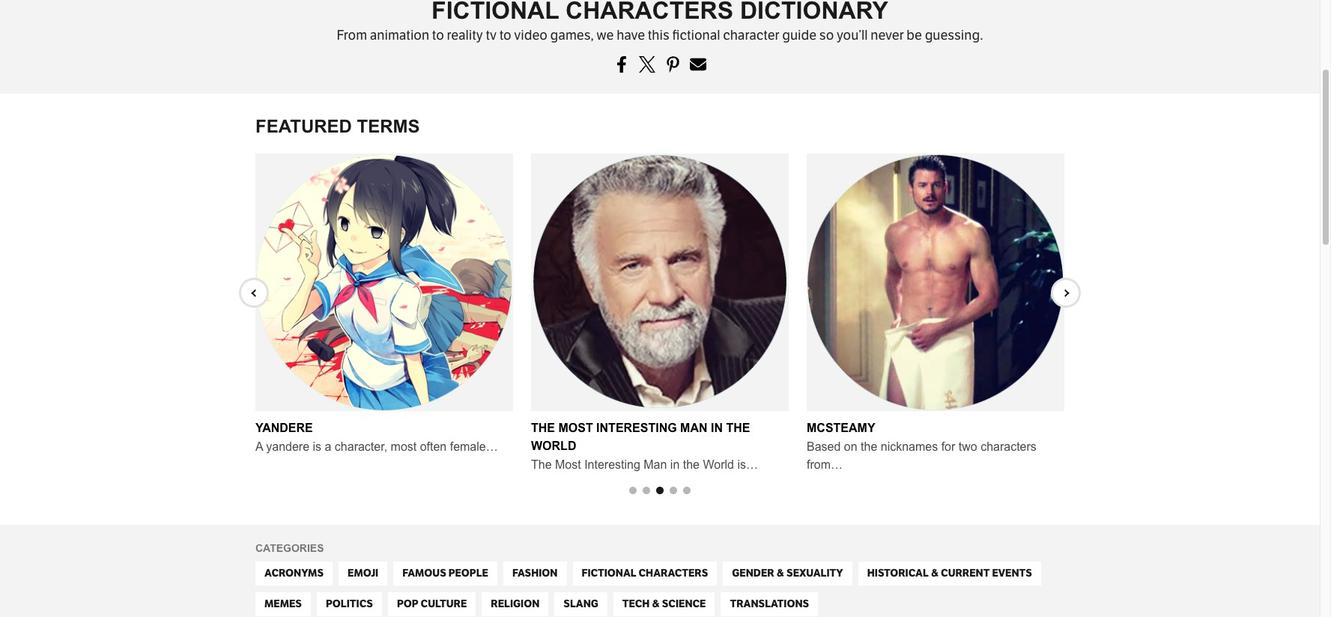 Task type: locate. For each thing, give the bounding box(es) containing it.
reality
[[447, 27, 483, 43]]

acronyms
[[265, 567, 324, 580]]

games,
[[550, 27, 594, 43]]

gender & sexuality
[[732, 567, 844, 580]]

0 vertical spatial interesting
[[597, 422, 677, 434]]

1 option from the left
[[247, 153, 522, 456]]

characters
[[639, 567, 708, 580]]

pop
[[397, 598, 419, 611]]

the inside mcsteamy based on the nicknames for two characters from…
[[861, 440, 878, 453]]

1 horizontal spatial to
[[500, 27, 511, 43]]

2 horizontal spatial &
[[931, 567, 939, 580]]

most
[[391, 440, 417, 453]]

you'll
[[837, 27, 868, 43]]

character,
[[335, 440, 387, 453]]

1 vertical spatial man
[[644, 458, 667, 471]]

mcsteamy link
[[807, 422, 876, 434]]

0 horizontal spatial to
[[432, 27, 444, 43]]

world
[[531, 440, 577, 452], [703, 458, 734, 471]]

1 vertical spatial in
[[671, 458, 680, 471]]

so
[[820, 27, 834, 43]]

man
[[680, 422, 708, 434], [644, 458, 667, 471]]

the up the is…
[[726, 422, 750, 434]]

from…
[[807, 458, 843, 471]]

1 vertical spatial world
[[703, 458, 734, 471]]

featured
[[256, 116, 352, 136]]

famous people
[[403, 567, 488, 580]]

video
[[514, 27, 548, 43]]

never
[[871, 27, 904, 43]]

0 vertical spatial world
[[531, 440, 577, 452]]

the right on
[[861, 440, 878, 453]]

to
[[432, 27, 444, 43], [500, 27, 511, 43]]

1 horizontal spatial the
[[726, 422, 750, 434]]

most
[[559, 422, 593, 434], [555, 458, 581, 471]]

often
[[420, 440, 447, 453]]

option containing mcsteamy
[[798, 153, 1074, 474]]

& right gender on the right of the page
[[777, 567, 785, 580]]

is…
[[738, 458, 758, 471]]

on
[[844, 440, 858, 453]]

2 the from the top
[[531, 458, 552, 471]]

historical & current events
[[868, 567, 1032, 580]]

the left the is…
[[683, 458, 700, 471]]

1 vertical spatial yandere
[[266, 440, 310, 453]]

to right 'tv'
[[500, 27, 511, 43]]

tech & science
[[623, 598, 706, 611]]

& inside historical & current events "link"
[[931, 567, 939, 580]]

yandere up a
[[256, 422, 313, 434]]

historical & current events link
[[859, 562, 1041, 586]]

& inside gender & sexuality link
[[777, 567, 785, 580]]

have
[[617, 27, 645, 43]]

from animation to reality tv to video games, we have this fictional character guide so you'll never be guessing.
[[337, 27, 984, 43]]

0 horizontal spatial man
[[644, 458, 667, 471]]

nicknames
[[881, 440, 938, 453]]

we
[[597, 27, 614, 43]]

for
[[942, 440, 956, 453]]

0 horizontal spatial &
[[652, 598, 660, 611]]

1 horizontal spatial world
[[703, 458, 734, 471]]

the most interesting man in the world the most interesting man in the world is…
[[531, 422, 758, 471]]

interesting
[[597, 422, 677, 434], [585, 458, 641, 471]]

3 option from the left
[[798, 153, 1074, 474]]

0 vertical spatial most
[[559, 422, 593, 434]]

in
[[711, 422, 723, 434], [671, 458, 680, 471]]

yandere image
[[256, 153, 513, 411]]

2 option from the left
[[522, 153, 798, 474]]

animation
[[370, 27, 429, 43]]

from
[[337, 27, 367, 43]]

& for gender
[[777, 567, 785, 580]]

1 vertical spatial the
[[531, 458, 552, 471]]

events
[[992, 567, 1032, 580]]

0 vertical spatial yandere
[[256, 422, 313, 434]]

fictional characters
[[582, 567, 708, 580]]

& right tech
[[652, 598, 660, 611]]

option containing the most interesting man in the world
[[522, 153, 798, 474]]

memes link
[[256, 593, 311, 617]]

1 horizontal spatial in
[[711, 422, 723, 434]]

guessing.
[[925, 27, 984, 43]]

1 vertical spatial the
[[861, 440, 878, 453]]

& inside 'tech & science' link
[[652, 598, 660, 611]]

yandere link
[[256, 422, 313, 434]]

gender
[[732, 567, 775, 580]]

yandere
[[256, 422, 313, 434], [266, 440, 310, 453]]

1 the from the top
[[531, 422, 555, 434]]

emoji
[[348, 567, 379, 580]]

2 vertical spatial the
[[683, 458, 700, 471]]

1 horizontal spatial &
[[777, 567, 785, 580]]

rosie the riveter image
[[531, 153, 789, 411]]

& left current
[[931, 567, 939, 580]]

current
[[941, 567, 990, 580]]

2 horizontal spatial the
[[861, 440, 878, 453]]

featured terms
[[256, 116, 420, 136]]

& for historical
[[931, 567, 939, 580]]

sexuality
[[787, 567, 844, 580]]

option
[[247, 153, 522, 456], [522, 153, 798, 474], [798, 153, 1074, 474]]

religion
[[491, 598, 540, 611]]

0 vertical spatial man
[[680, 422, 708, 434]]

be
[[907, 27, 922, 43]]

the
[[726, 422, 750, 434], [861, 440, 878, 453], [683, 458, 700, 471]]

to left reality at the left top
[[432, 27, 444, 43]]

yandere down yandere link
[[266, 440, 310, 453]]

&
[[777, 567, 785, 580], [931, 567, 939, 580], [652, 598, 660, 611]]

0 vertical spatial the
[[531, 422, 555, 434]]

a
[[325, 440, 332, 453]]

the
[[531, 422, 555, 434], [531, 458, 552, 471]]

pop culture
[[397, 598, 467, 611]]

science
[[662, 598, 706, 611]]



Task type: describe. For each thing, give the bounding box(es) containing it.
characters
[[981, 440, 1037, 453]]

tech & science link
[[614, 593, 715, 617]]

pop culture link
[[388, 593, 476, 617]]

famous
[[403, 567, 446, 580]]

a
[[256, 440, 263, 453]]

0 horizontal spatial the
[[683, 458, 700, 471]]

tv
[[486, 27, 497, 43]]

1 vertical spatial interesting
[[585, 458, 641, 471]]

& for tech
[[652, 598, 660, 611]]

this
[[648, 27, 670, 43]]

culture
[[421, 598, 467, 611]]

two
[[959, 440, 978, 453]]

mcsteamy
[[807, 422, 876, 434]]

2 to from the left
[[500, 27, 511, 43]]

1 horizontal spatial man
[[680, 422, 708, 434]]

memes
[[265, 598, 302, 611]]

slang
[[564, 598, 599, 611]]

0 vertical spatial in
[[711, 422, 723, 434]]

translations
[[730, 598, 809, 611]]

gender & sexuality link
[[723, 562, 853, 586]]

politics
[[326, 598, 373, 611]]

fashion
[[512, 567, 558, 580]]

1 vertical spatial most
[[555, 458, 581, 471]]

fashion link
[[503, 562, 567, 586]]

female…
[[450, 440, 498, 453]]

0 horizontal spatial world
[[531, 440, 577, 452]]

0 horizontal spatial in
[[671, 458, 680, 471]]

categories
[[256, 542, 324, 554]]

mcsteamy based on the nicknames for two characters from…
[[807, 422, 1037, 471]]

is
[[313, 440, 322, 453]]

famous people link
[[394, 562, 497, 586]]

terms
[[357, 116, 420, 136]]

guide
[[783, 27, 817, 43]]

politics link
[[317, 593, 382, 617]]

based
[[807, 440, 841, 453]]

1 to from the left
[[432, 27, 444, 43]]

people
[[449, 567, 488, 580]]

fictional characters link
[[573, 562, 717, 586]]

the most interesting man in the world link
[[531, 422, 750, 452]]

tech
[[623, 598, 650, 611]]

acronyms link
[[256, 562, 333, 586]]

yandere a yandere is a character, most often female…
[[256, 422, 498, 453]]

character
[[723, 27, 780, 43]]

emoji link
[[339, 562, 388, 586]]

translations link
[[721, 593, 818, 617]]

fictional
[[673, 27, 720, 43]]

fictional
[[582, 567, 637, 580]]

slang link
[[555, 593, 608, 617]]

mcsteamy image
[[807, 153, 1065, 411]]

historical
[[868, 567, 929, 580]]

option containing yandere
[[247, 153, 522, 456]]

0 vertical spatial the
[[726, 422, 750, 434]]

religion link
[[482, 593, 549, 617]]



Task type: vqa. For each thing, say whether or not it's contained in the screenshot.
and
no



